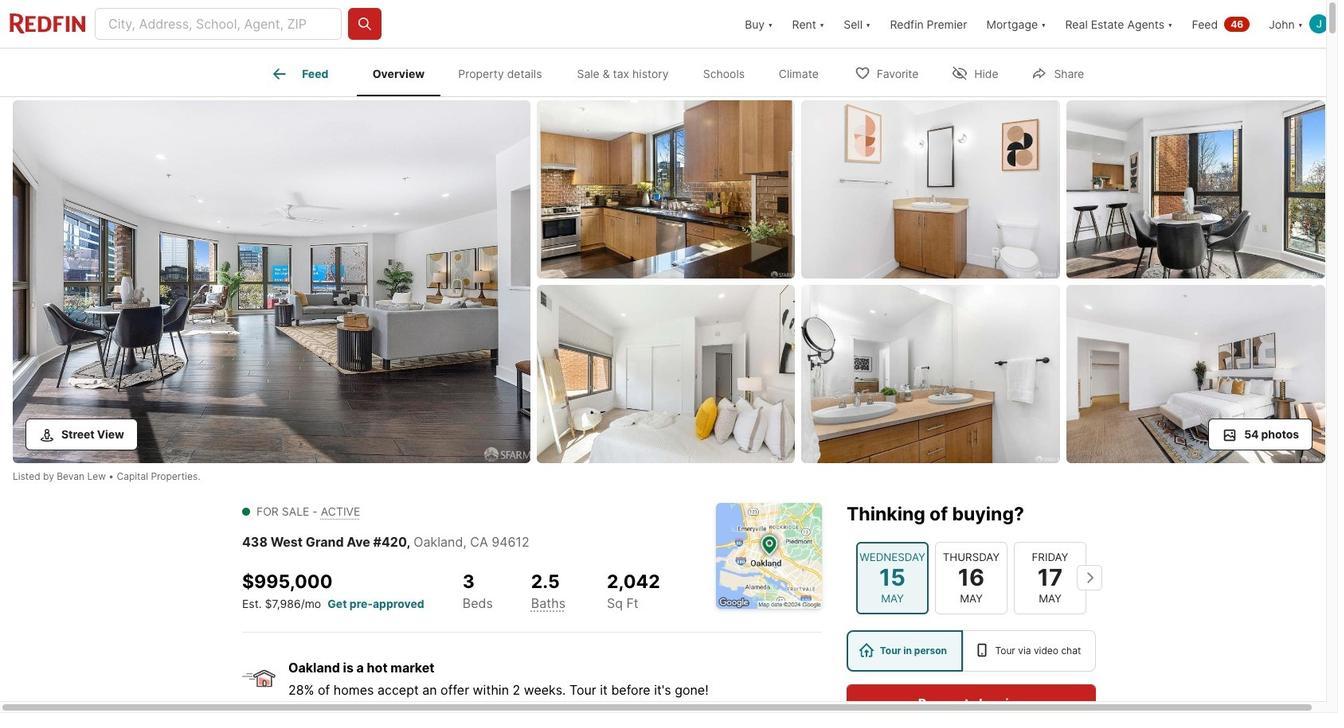 Task type: vqa. For each thing, say whether or not it's contained in the screenshot.
Home Estimate link
no



Task type: describe. For each thing, give the bounding box(es) containing it.
next image
[[1077, 566, 1102, 591]]



Task type: locate. For each thing, give the bounding box(es) containing it.
438 west grand ave #420, oakland, ca 94612 image
[[13, 100, 530, 464], [536, 100, 795, 279], [802, 100, 1060, 279], [1067, 100, 1325, 279], [536, 285, 795, 464], [802, 285, 1060, 464], [1067, 285, 1325, 464]]

City, Address, School, Agent, ZIP search field
[[95, 8, 342, 40]]

user photo image
[[1309, 14, 1328, 33]]

submit search image
[[357, 16, 373, 32]]

list box
[[847, 631, 1096, 672]]

1 option from the left
[[847, 631, 963, 672]]

map entry image
[[716, 503, 822, 609]]

2 option from the left
[[963, 631, 1096, 672]]

tab list
[[242, 49, 848, 96]]

option
[[847, 631, 963, 672], [963, 631, 1096, 672]]

None button
[[856, 542, 929, 615], [935, 542, 1007, 615], [1014, 542, 1086, 615], [856, 542, 929, 615], [935, 542, 1007, 615], [1014, 542, 1086, 615]]



